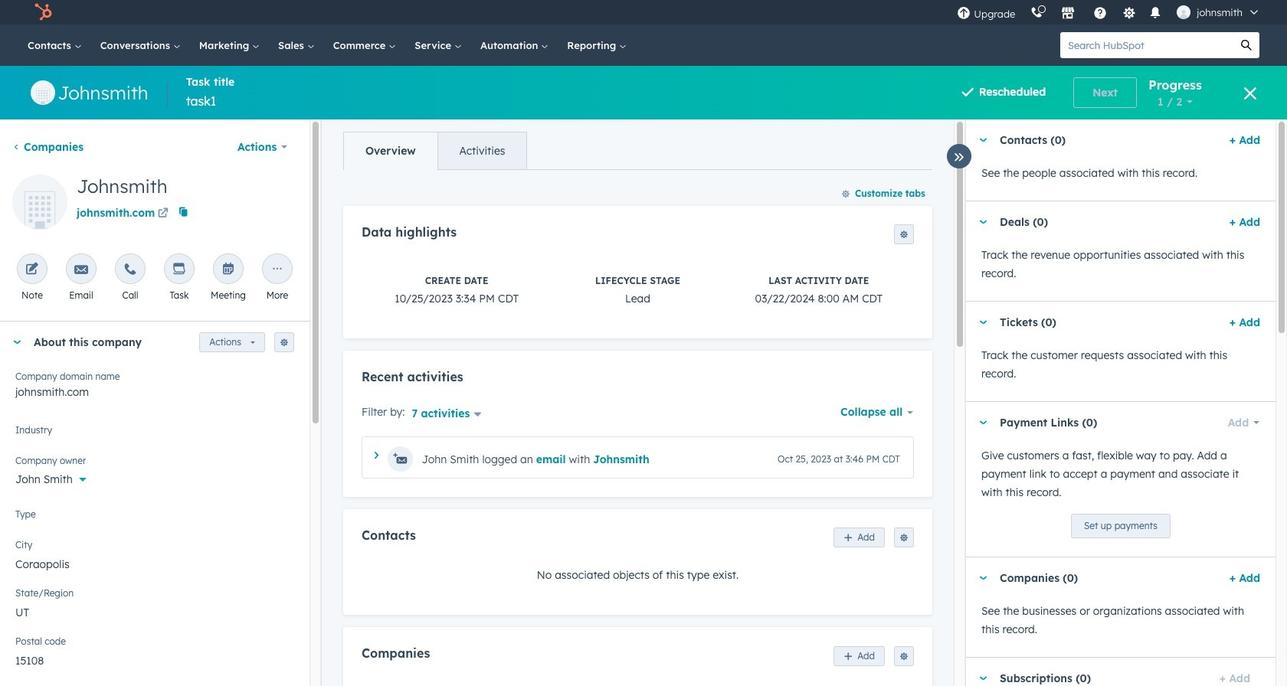 Task type: vqa. For each thing, say whether or not it's contained in the screenshot.
Descending sort. Press to sort ascending. ICON
no



Task type: locate. For each thing, give the bounding box(es) containing it.
navigation
[[343, 132, 528, 170]]

marketplaces image
[[1062, 7, 1076, 21]]

caret image
[[979, 138, 988, 142], [979, 321, 988, 325], [12, 341, 21, 345], [979, 421, 988, 425], [375, 452, 379, 460]]

1 vertical spatial caret image
[[979, 577, 988, 581]]

menu
[[950, 0, 1269, 25]]

None text field
[[15, 597, 294, 628]]

close image
[[1245, 87, 1257, 100]]

0 vertical spatial caret image
[[979, 220, 988, 224]]

john smith image
[[1178, 5, 1191, 19]]

link opens in a new window image
[[158, 205, 168, 224]]

2 vertical spatial caret image
[[979, 677, 988, 681]]

caret image
[[979, 220, 988, 224], [979, 577, 988, 581], [979, 677, 988, 681]]

None text field
[[15, 549, 294, 579], [15, 645, 294, 676], [15, 549, 294, 579], [15, 645, 294, 676]]



Task type: describe. For each thing, give the bounding box(es) containing it.
schedule a meeting image
[[222, 263, 235, 277]]

create a note image
[[25, 263, 39, 277]]

manage card settings image
[[280, 339, 289, 348]]

Search HubSpot search field
[[1061, 32, 1234, 58]]

2 caret image from the top
[[979, 577, 988, 581]]

make a phone call image
[[123, 263, 137, 277]]

1 caret image from the top
[[979, 220, 988, 224]]

more activities, menu pop up image
[[271, 263, 284, 277]]

link opens in a new window image
[[158, 208, 168, 220]]

create a task image
[[172, 263, 186, 277]]

3 caret image from the top
[[979, 677, 988, 681]]

create an email image
[[74, 263, 88, 277]]



